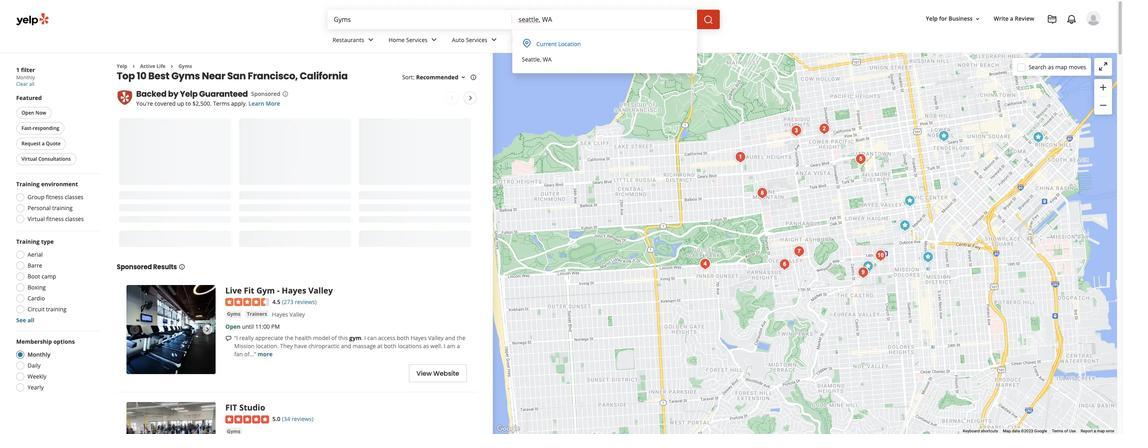 Task type: locate. For each thing, give the bounding box(es) containing it.
0 vertical spatial gyms link
[[179, 63, 192, 70]]

1 horizontal spatial 24 chevron down v2 image
[[489, 35, 499, 45]]

0 horizontal spatial 24 chevron down v2 image
[[366, 35, 376, 45]]

fast-
[[21, 125, 33, 132]]

alex fitness image
[[861, 259, 877, 275]]

training up the virtual fitness classes
[[52, 204, 73, 212]]

a for report
[[1095, 430, 1097, 434]]

1 training from the top
[[16, 181, 40, 188]]

0 vertical spatial monthly
[[16, 74, 35, 81]]

boot
[[28, 273, 40, 281]]

the yard image
[[817, 121, 833, 137]]

both up locations
[[397, 335, 410, 343]]

training up group
[[16, 181, 40, 188]]

0 vertical spatial 16 info v2 image
[[471, 74, 477, 81]]

1 horizontal spatial valley
[[309, 285, 333, 296]]

0 vertical spatial training
[[52, 204, 73, 212]]

gyms down 4.5 star rating image
[[227, 311, 241, 318]]

1 option group from the top
[[14, 181, 101, 226]]

report a map error link
[[1082, 430, 1115, 434]]

option group
[[14, 181, 101, 226], [14, 238, 101, 325], [14, 338, 101, 395]]

valley inside . i can access both hayes valley and the mission location. they have chiropractic and massage at both locations as well. i am a fan of…"
[[429, 335, 444, 343]]

0 vertical spatial as
[[1049, 63, 1055, 71]]

1 24 chevron down v2 image from the left
[[430, 35, 439, 45]]

yelp for yelp link
[[117, 63, 127, 70]]

weekly
[[28, 373, 46, 381]]

2 vertical spatial option group
[[14, 338, 101, 395]]

sponsored up learn more link
[[251, 90, 281, 98]]

monthly up daily
[[28, 351, 50, 359]]

hayes up (273 reviews) link
[[282, 285, 306, 296]]

fast-responding
[[21, 125, 59, 132]]

24 chevron down v2 image for home services
[[430, 35, 439, 45]]

0 vertical spatial terms
[[213, 100, 230, 108]]

a left quote
[[42, 140, 45, 147]]

1 horizontal spatial map
[[1098, 430, 1106, 434]]

fit studio
[[226, 403, 265, 414]]

classes down the "environment" on the left of page
[[65, 193, 83, 201]]

2 services from the left
[[466, 36, 488, 44]]

16 info v2 image up next icon
[[471, 74, 477, 81]]

up
[[177, 100, 184, 108]]

0 horizontal spatial as
[[423, 343, 429, 351]]

as right search
[[1049, 63, 1055, 71]]

  text field
[[519, 15, 691, 24]]

0 horizontal spatial terms
[[213, 100, 230, 108]]

0 horizontal spatial live fit gym - hayes valley image
[[127, 285, 216, 375]]

2 training from the top
[[16, 238, 40, 246]]

virtual consultations
[[21, 156, 71, 163]]

as
[[1049, 63, 1055, 71], [423, 343, 429, 351]]

0 horizontal spatial 24 chevron down v2 image
[[430, 35, 439, 45]]

option group containing training type
[[14, 238, 101, 325]]

0 vertical spatial map
[[1056, 63, 1068, 71]]

top
[[117, 70, 135, 83]]

yelp left 16 chevron right v2 icon
[[117, 63, 127, 70]]

sort:
[[402, 74, 415, 81]]

classes down personal training
[[65, 215, 84, 223]]

map left moves
[[1056, 63, 1068, 71]]

as left well.
[[423, 343, 429, 351]]

reviews) right (273
[[295, 298, 317, 306]]

1 vertical spatial of
[[1065, 430, 1069, 434]]

1 horizontal spatial open
[[226, 323, 241, 331]]

open left now
[[21, 110, 34, 116]]

0 vertical spatial both
[[397, 335, 410, 343]]

2 24 chevron down v2 image from the left
[[528, 35, 538, 45]]

virtual fitness classes
[[28, 215, 84, 223]]

virtual down personal
[[28, 215, 45, 223]]

1 vertical spatial yelp
[[117, 63, 127, 70]]

1 the from the left
[[285, 335, 294, 343]]

fit studio link
[[226, 403, 265, 414]]

zoom out image
[[1099, 101, 1109, 110]]

mission
[[234, 343, 255, 351]]

all
[[29, 81, 34, 88], [28, 317, 34, 325]]

16 info v2 image for top 10 best gyms near san francisco, california
[[471, 74, 477, 81]]

1 vertical spatial training
[[16, 238, 40, 246]]

terms
[[213, 100, 230, 108], [1053, 430, 1064, 434]]

and up the "am"
[[445, 335, 456, 343]]

both down access
[[384, 343, 397, 351]]

covered
[[155, 100, 176, 108]]

2 the from the left
[[457, 335, 466, 343]]

24 marker v2 image
[[522, 39, 532, 48]]

sponsored left results
[[117, 263, 152, 272]]

gyms link down 4.5 star rating image
[[226, 311, 242, 319]]

1 horizontal spatial of
[[1065, 430, 1069, 434]]

classes for group fitness classes
[[65, 193, 83, 201]]

search as map moves
[[1029, 63, 1087, 71]]

1 horizontal spatial gyms link
[[226, 311, 242, 319]]

2 horizontal spatial valley
[[429, 335, 444, 343]]

1 horizontal spatial services
[[466, 36, 488, 44]]

16 info v2 image down francisco,
[[282, 91, 289, 97]]

24 chevron down v2 image
[[366, 35, 376, 45], [528, 35, 538, 45]]

model
[[313, 335, 330, 343]]

and down this
[[341, 343, 351, 351]]

1 vertical spatial option group
[[14, 238, 101, 325]]

the inside . i can access both hayes valley and the mission location. they have chiropractic and massage at both locations as well. i am a fan of…"
[[457, 335, 466, 343]]

24 chevron down v2 image
[[430, 35, 439, 45], [489, 35, 499, 45]]

a for request
[[42, 140, 45, 147]]

open for open until 11:00 pm
[[226, 323, 241, 331]]

virtual
[[21, 156, 37, 163], [28, 215, 45, 223]]

location.
[[256, 343, 279, 351]]

hayes inside . i can access both hayes valley and the mission location. they have chiropractic and massage at both locations as well. i am a fan of…"
[[411, 335, 427, 343]]

restaurants link
[[326, 29, 382, 53]]

1 vertical spatial sponsored
[[117, 263, 152, 272]]

a
[[1011, 15, 1014, 22], [42, 140, 45, 147], [457, 343, 460, 351], [1095, 430, 1097, 434]]

seattle, wa
[[522, 56, 552, 63]]

5.0 link
[[273, 415, 281, 424]]

1 horizontal spatial 16 info v2 image
[[471, 74, 477, 81]]

featured group
[[15, 94, 101, 167]]

i left the "am"
[[444, 343, 446, 351]]

1 horizontal spatial i
[[444, 343, 446, 351]]

0 vertical spatial sponsored
[[251, 90, 281, 98]]

0 horizontal spatial services
[[406, 36, 428, 44]]

0 horizontal spatial more
[[266, 100, 280, 108]]

0 vertical spatial live fit gym - hayes valley image
[[903, 193, 919, 209]]

a for write
[[1011, 15, 1014, 22]]

custom fit personal training & nutrition image
[[898, 218, 914, 234]]

training right circuit
[[46, 306, 66, 314]]

0 horizontal spatial and
[[341, 343, 351, 351]]

24 chevron down v2 image inside more link
[[528, 35, 538, 45]]

0 vertical spatial virtual
[[21, 156, 37, 163]]

personal
[[28, 204, 51, 212]]

previous image
[[448, 93, 457, 103]]

map
[[1056, 63, 1068, 71], [1098, 430, 1106, 434]]

more right learn
[[266, 100, 280, 108]]

website
[[434, 370, 460, 379]]

group
[[1095, 79, 1113, 115]]

©2023
[[1022, 430, 1034, 434]]

1 horizontal spatial live fit gym - hayes valley image
[[903, 193, 919, 209]]

monthly down filter
[[16, 74, 35, 81]]

san
[[227, 70, 246, 83]]

1 vertical spatial terms
[[1053, 430, 1064, 434]]

1 horizontal spatial yelp
[[927, 15, 938, 22]]

16 info v2 image
[[471, 74, 477, 81], [282, 91, 289, 97]]

reviews)
[[295, 298, 317, 306], [292, 416, 314, 424]]

0 vertical spatial valley
[[309, 285, 333, 296]]

1 vertical spatial as
[[423, 343, 429, 351]]

expand map image
[[1099, 62, 1109, 71]]

0 vertical spatial and
[[445, 335, 456, 343]]

view website link
[[409, 365, 467, 383]]

1 horizontal spatial the
[[457, 335, 466, 343]]

training
[[16, 181, 40, 188], [16, 238, 40, 246]]

hayes up locations
[[411, 335, 427, 343]]

Near text field
[[519, 15, 691, 24]]

sunset gym image
[[698, 256, 714, 272]]

as inside . i can access both hayes valley and the mission location. they have chiropractic and massage at both locations as well. i am a fan of…"
[[423, 343, 429, 351]]

now
[[36, 110, 46, 116]]

0 vertical spatial yelp
[[927, 15, 938, 22]]

0 vertical spatial open
[[21, 110, 34, 116]]

google image
[[495, 424, 522, 435]]

0 horizontal spatial open
[[21, 110, 34, 116]]

1 horizontal spatial as
[[1049, 63, 1055, 71]]

0 vertical spatial more
[[512, 36, 526, 44]]

0 horizontal spatial i
[[365, 335, 366, 343]]

services right auto
[[466, 36, 488, 44]]

services for auto services
[[466, 36, 488, 44]]

for
[[940, 15, 948, 22]]

training up aerial
[[16, 238, 40, 246]]

0 vertical spatial of
[[332, 335, 337, 343]]

1 vertical spatial training
[[46, 306, 66, 314]]

0 horizontal spatial sponsored
[[117, 263, 152, 272]]

auto
[[452, 36, 465, 44]]

trainers link
[[246, 311, 269, 319]]

1 horizontal spatial 24 chevron down v2 image
[[528, 35, 538, 45]]

valley up (273 reviews) link
[[309, 285, 333, 296]]

yelp guaranteed
[[180, 89, 248, 100]]

1 vertical spatial more
[[266, 100, 280, 108]]

map
[[1004, 430, 1012, 434]]

projects image
[[1048, 15, 1058, 24]]

2 vertical spatial hayes
[[411, 335, 427, 343]]

0 horizontal spatial map
[[1056, 63, 1068, 71]]

1 vertical spatial classes
[[65, 215, 84, 223]]

hayes up pm
[[272, 311, 288, 319]]

0 horizontal spatial of
[[332, 335, 337, 343]]

both
[[397, 335, 410, 343], [384, 343, 397, 351]]

a right write
[[1011, 15, 1014, 22]]

24 chevron down v2 image left auto
[[430, 35, 439, 45]]

fitness for group
[[46, 193, 63, 201]]

fan
[[234, 351, 243, 359]]

0 horizontal spatial yelp
[[117, 63, 127, 70]]

at
[[378, 343, 383, 351]]

None search field
[[328, 10, 722, 29]]

None field
[[334, 15, 506, 24], [519, 15, 691, 24], [519, 15, 691, 24]]

fast-responding button
[[16, 123, 65, 135]]

well.
[[431, 343, 443, 351]]

virtual inside button
[[21, 156, 37, 163]]

of left use
[[1065, 430, 1069, 434]]

1 horizontal spatial more
[[512, 36, 526, 44]]

current location link
[[517, 36, 693, 52]]

24 chevron down v2 image for restaurants
[[366, 35, 376, 45]]

report a map error
[[1082, 430, 1115, 434]]

services inside 'link'
[[406, 36, 428, 44]]

4.5 link
[[273, 298, 281, 307]]

24 chevron down v2 image up seattle,
[[528, 35, 538, 45]]

training for circuit training
[[46, 306, 66, 314]]

24 chevron down v2 image inside 'home services' 'link'
[[430, 35, 439, 45]]

live fit gym - hayes valley
[[226, 285, 333, 296]]

open up ""i"
[[226, 323, 241, 331]]

gyms link right 16 chevron right v2 image
[[179, 63, 192, 70]]

next image
[[466, 93, 476, 103]]

search image
[[704, 15, 714, 25]]

map left error
[[1098, 430, 1106, 434]]

a inside . i can access both hayes valley and the mission location. they have chiropractic and massage at both locations as well. i am a fan of…"
[[457, 343, 460, 351]]

gyms link
[[179, 63, 192, 70], [226, 311, 242, 319]]

4.5
[[273, 298, 281, 306]]

yelp inside button
[[927, 15, 938, 22]]

membership options
[[16, 338, 75, 346]]

terms left apply.
[[213, 100, 230, 108]]

24 chevron down v2 image inside restaurants link
[[366, 35, 376, 45]]

a inside button
[[42, 140, 45, 147]]

24 chevron down v2 image right restaurants
[[366, 35, 376, 45]]

of left this
[[332, 335, 337, 343]]

auto services link
[[446, 29, 506, 53]]

pm
[[272, 323, 280, 331]]

personal training
[[28, 204, 73, 212]]

2 vertical spatial valley
[[429, 335, 444, 343]]

fitness up personal training
[[46, 193, 63, 201]]

sponsored for sponsored results
[[117, 263, 152, 272]]

1 vertical spatial open
[[226, 323, 241, 331]]

next image
[[203, 325, 213, 335]]

option group containing training environment
[[14, 181, 101, 226]]

24 chevron down v2 image right auto services on the top left of page
[[489, 35, 499, 45]]

wa
[[543, 56, 552, 63]]

1 vertical spatial and
[[341, 343, 351, 351]]

the firm sf image
[[792, 244, 808, 260]]

1 horizontal spatial terms
[[1053, 430, 1064, 434]]

1 services from the left
[[406, 36, 428, 44]]

best
[[148, 70, 170, 83]]

gyms inside button
[[227, 311, 241, 318]]

1 vertical spatial reviews)
[[292, 416, 314, 424]]

16 chevron down v2 image
[[975, 16, 982, 22]]

0 vertical spatial option group
[[14, 181, 101, 226]]

terms left use
[[1053, 430, 1064, 434]]

gyms right 16 chevron right v2 image
[[179, 63, 192, 70]]

1 vertical spatial monthly
[[28, 351, 50, 359]]

jewish community center of san francisco - jccsf image
[[789, 123, 805, 139], [789, 123, 805, 139]]

more link
[[258, 351, 273, 359]]

2 option group from the top
[[14, 238, 101, 325]]

0 horizontal spatial 16 info v2 image
[[282, 91, 289, 97]]

reviews) right the (34
[[292, 416, 314, 424]]

monthly inside 1 filter monthly clear all
[[16, 74, 35, 81]]

options
[[53, 338, 75, 346]]

1 vertical spatial live fit gym - hayes valley image
[[127, 285, 216, 375]]

seattle,
[[522, 56, 542, 63]]

use
[[1070, 430, 1077, 434]]

yelp
[[927, 15, 938, 22], [117, 63, 127, 70]]

1 vertical spatial gyms link
[[226, 311, 242, 319]]

shortcuts
[[982, 430, 999, 434]]

open inside open now button
[[21, 110, 34, 116]]

live
[[226, 285, 242, 296]]

filter
[[21, 66, 35, 74]]

1 24 chevron down v2 image from the left
[[366, 35, 376, 45]]

classes
[[65, 193, 83, 201], [65, 215, 84, 223]]

valley up well.
[[429, 335, 444, 343]]

i right .
[[365, 335, 366, 343]]

fitness down personal training
[[46, 215, 64, 223]]

1 vertical spatial 16 info v2 image
[[282, 91, 289, 97]]

hayes valley
[[272, 311, 305, 319]]

.
[[362, 335, 363, 343]]

0 horizontal spatial the
[[285, 335, 294, 343]]

services right home
[[406, 36, 428, 44]]

live fit gym - hayes valley link
[[226, 285, 333, 296]]

more
[[512, 36, 526, 44], [266, 100, 280, 108]]

map for moves
[[1056, 63, 1068, 71]]

the up they
[[285, 335, 294, 343]]

more up seattle,
[[512, 36, 526, 44]]

yelp left for
[[927, 15, 938, 22]]

0 vertical spatial training
[[16, 181, 40, 188]]

0 horizontal spatial valley
[[290, 311, 305, 319]]

home services link
[[382, 29, 446, 53]]

gyms button
[[226, 311, 242, 319]]

fit
[[244, 285, 255, 296]]

virtual down request
[[21, 156, 37, 163]]

a right the "am"
[[457, 343, 460, 351]]

slideshow element
[[127, 285, 216, 375]]

all right 'clear'
[[29, 81, 34, 88]]

fitness sf - castro image
[[856, 265, 872, 281]]

user actions element
[[920, 10, 1113, 60]]

training for personal training
[[52, 204, 73, 212]]

1 vertical spatial map
[[1098, 430, 1106, 434]]

2 24 chevron down v2 image from the left
[[489, 35, 499, 45]]

all right the see
[[28, 317, 34, 325]]

0 vertical spatial reviews)
[[295, 298, 317, 306]]

valley down (273 reviews)
[[290, 311, 305, 319]]

training for group fitness classes
[[16, 181, 40, 188]]

1 vertical spatial virtual
[[28, 215, 45, 223]]

hayes
[[282, 285, 306, 296], [272, 311, 288, 319], [411, 335, 427, 343]]

1 horizontal spatial sponsored
[[251, 90, 281, 98]]

the up the website
[[457, 335, 466, 343]]

a right report
[[1095, 430, 1097, 434]]

0 vertical spatial fitness
[[46, 193, 63, 201]]

4.5 star rating image
[[226, 299, 269, 307]]

they
[[280, 343, 293, 351]]

none field find
[[334, 15, 506, 24]]

until
[[242, 323, 254, 331]]

0 vertical spatial all
[[29, 81, 34, 88]]

1 vertical spatial fitness
[[46, 215, 64, 223]]

3 option group from the top
[[14, 338, 101, 395]]

coaching with daphne image
[[937, 128, 953, 144]]

0 vertical spatial classes
[[65, 193, 83, 201]]

5 star rating image
[[226, 416, 269, 424]]

reviews) for live fit gym - hayes valley
[[295, 298, 317, 306]]

gyms up "backed by yelp guaranteed" at the top
[[171, 70, 200, 83]]

live fit gym - hayes valley image
[[903, 193, 919, 209], [127, 285, 216, 375]]

24 chevron down v2 image inside auto services link
[[489, 35, 499, 45]]



Task type: describe. For each thing, give the bounding box(es) containing it.
reviews) for fit studio
[[292, 416, 314, 424]]

sponsored results
[[117, 263, 177, 272]]

(273 reviews) link
[[282, 298, 317, 307]]

1 horizontal spatial and
[[445, 335, 456, 343]]

virtual for virtual fitness classes
[[28, 215, 45, 223]]

. i can access both hayes valley and the mission location. they have chiropractic and massage at both locations as well. i am a fan of…"
[[234, 335, 466, 359]]

featured
[[16, 94, 42, 102]]

studio
[[239, 403, 265, 414]]

boxing
[[28, 284, 46, 292]]

business
[[949, 15, 973, 22]]

zoom in image
[[1099, 83, 1109, 92]]

16 chevron right v2 image
[[131, 63, 137, 70]]

classes for virtual fitness classes
[[65, 215, 84, 223]]

terms of use
[[1053, 430, 1077, 434]]

previous image
[[130, 325, 140, 335]]

boot camp
[[28, 273, 56, 281]]

virtual consultations button
[[16, 153, 76, 165]]

tyler b. image
[[1087, 11, 1102, 26]]

Find text field
[[334, 15, 506, 24]]

all inside 1 filter monthly clear all
[[29, 81, 34, 88]]

16 chevron right v2 image
[[169, 63, 175, 70]]

option group containing membership options
[[14, 338, 101, 395]]

learn more link
[[249, 100, 280, 108]]

notifications image
[[1068, 15, 1077, 24]]

francisco,
[[248, 70, 298, 83]]

yelp for business button
[[923, 12, 985, 26]]

environment
[[41, 181, 78, 188]]

(34
[[282, 416, 290, 424]]

yelp for yelp for business
[[927, 15, 938, 22]]

see all button
[[16, 317, 34, 325]]

top 10 best gyms near san francisco, california
[[117, 70, 348, 83]]

review
[[1016, 15, 1035, 22]]

1 vertical spatial all
[[28, 317, 34, 325]]

body mechanix - mission image
[[921, 249, 937, 265]]

business categories element
[[326, 29, 1102, 53]]

quote
[[46, 140, 61, 147]]

strength fit image
[[1031, 129, 1047, 145]]

location
[[559, 40, 581, 48]]

search
[[1029, 63, 1047, 71]]

consultations
[[38, 156, 71, 163]]

"i
[[234, 335, 238, 343]]

0 vertical spatial hayes
[[282, 285, 306, 296]]

active life
[[140, 63, 166, 70]]

fit
[[226, 403, 237, 414]]

fitness for virtual
[[46, 215, 64, 223]]

0 vertical spatial i
[[365, 335, 366, 343]]

more
[[258, 351, 273, 359]]

virtual for virtual consultations
[[21, 156, 37, 163]]

map for error
[[1098, 430, 1106, 434]]

$2,500.
[[193, 100, 212, 108]]

0 horizontal spatial gyms link
[[179, 63, 192, 70]]

you're
[[136, 100, 153, 108]]

24 chevron down v2 image for auto services
[[489, 35, 499, 45]]

barre
[[28, 262, 42, 270]]

open now
[[21, 110, 46, 116]]

1 vertical spatial both
[[384, 343, 397, 351]]

koret health and recreation center image
[[755, 185, 771, 201]]

1 vertical spatial hayes
[[272, 311, 288, 319]]

backed
[[136, 89, 167, 100]]

request
[[21, 140, 41, 147]]

(34 reviews)
[[282, 416, 314, 424]]

map region
[[456, 29, 1124, 435]]

map data ©2023 google
[[1004, 430, 1048, 434]]

clear
[[16, 81, 28, 88]]

have
[[294, 343, 307, 351]]

16 info v2 image for backed by yelp guaranteed
[[282, 91, 289, 97]]

seattle, wa link
[[517, 52, 691, 67]]

live fit gym - cole valley image
[[777, 257, 793, 273]]

access
[[378, 335, 396, 343]]

fitness sf - fillmore image
[[853, 151, 870, 167]]

type
[[41, 238, 54, 246]]

results
[[153, 263, 177, 272]]

group fitness classes
[[28, 193, 83, 201]]

circuit
[[28, 306, 45, 314]]

terms of use link
[[1053, 430, 1077, 434]]

see all
[[16, 317, 34, 325]]

request a quote
[[21, 140, 61, 147]]

10
[[137, 70, 146, 83]]

services for home services
[[406, 36, 428, 44]]

trainers button
[[246, 311, 269, 319]]

live fit gym - inner richmond image
[[733, 149, 749, 165]]

by
[[168, 89, 178, 100]]

appreciate
[[255, 335, 283, 343]]

view website
[[417, 370, 460, 379]]

live fit gym - castro image
[[873, 248, 890, 264]]

5.0
[[273, 416, 281, 424]]

24 chevron down v2 image for more
[[528, 35, 538, 45]]

gym
[[350, 335, 362, 343]]

locations
[[398, 343, 422, 351]]

1 vertical spatial valley
[[290, 311, 305, 319]]

sponsored for sponsored
[[251, 90, 281, 98]]

camp
[[42, 273, 56, 281]]

training for aerial
[[16, 238, 40, 246]]

responding
[[33, 125, 59, 132]]

-
[[277, 285, 280, 296]]

apply.
[[231, 100, 247, 108]]

group
[[28, 193, 44, 201]]

yelp for business
[[927, 15, 973, 22]]

1 vertical spatial i
[[444, 343, 446, 351]]

aerial
[[28, 251, 43, 259]]

circuit training
[[28, 306, 66, 314]]

cardio
[[28, 295, 45, 303]]

membership
[[16, 338, 52, 346]]

1
[[16, 66, 19, 74]]

open for open now
[[21, 110, 34, 116]]

trainers
[[247, 311, 267, 318]]

live fit gym - hayes valley image inside map region
[[903, 193, 919, 209]]

near
[[202, 70, 225, 83]]

learn
[[249, 100, 264, 108]]

16 speech v2 image
[[226, 336, 232, 342]]

google
[[1035, 430, 1048, 434]]

training type
[[16, 238, 54, 246]]

more inside the business categories element
[[512, 36, 526, 44]]

see
[[16, 317, 26, 325]]

gym
[[257, 285, 275, 296]]

moves
[[1070, 63, 1087, 71]]

16 info v2 image
[[179, 264, 185, 270]]

"i really appreciate the health model of this gym
[[234, 335, 362, 343]]

active life link
[[140, 63, 166, 70]]

yearly
[[28, 384, 44, 392]]



Task type: vqa. For each thing, say whether or not it's contained in the screenshot.
the 16 chevron down v2 icon inside yelp for business "button"
no



